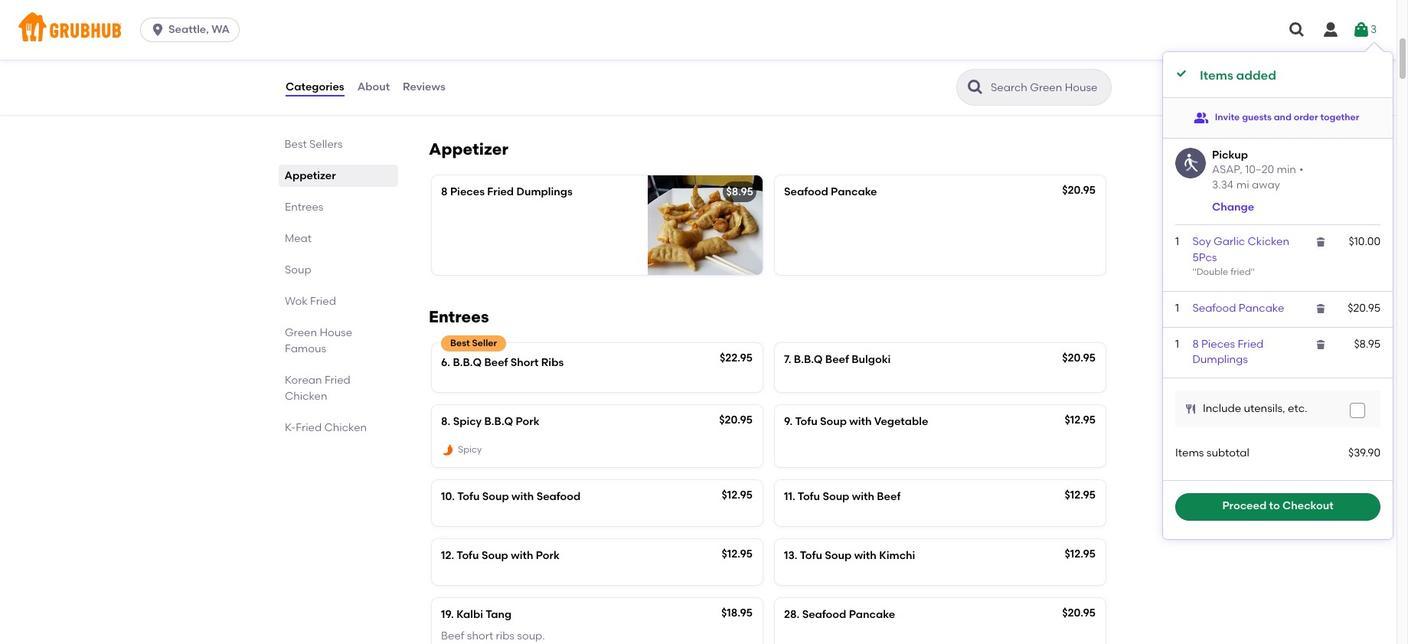 Task type: locate. For each thing, give the bounding box(es) containing it.
soup right 12.
[[482, 549, 508, 562]]

$20.95 inside the items added 'tooltip'
[[1348, 302, 1381, 315]]

3
[[1371, 23, 1377, 36]]

0 horizontal spatial entrees
[[285, 201, 324, 214]]

search icon image
[[966, 78, 985, 96]]

with for beef
[[852, 490, 875, 503]]

garlic right reviews
[[461, 73, 493, 86]]

8 inside 8 pieces fried dumplings
[[1193, 338, 1199, 351]]

3 button
[[1352, 16, 1377, 44]]

8 pieces fried dumplings image
[[648, 175, 763, 275]]

tofu
[[795, 415, 818, 428], [457, 490, 480, 503], [798, 490, 820, 503], [457, 549, 479, 562], [800, 549, 822, 562]]

" left fried
[[1193, 267, 1197, 277]]

1 horizontal spatial $10.00
[[1349, 235, 1381, 248]]

$12.95 for 11. tofu soup with beef
[[1065, 488, 1096, 501]]

tofu for 12.
[[457, 549, 479, 562]]

items for items subtotal
[[1176, 447, 1204, 460]]

8 pieces fried dumplings
[[441, 185, 573, 198], [1193, 338, 1264, 366]]

0 vertical spatial $22.95
[[1065, 68, 1097, 81]]

0 vertical spatial 1
[[1176, 235, 1179, 248]]

1 left "seafood pancake" link
[[1176, 302, 1179, 315]]

0 vertical spatial pancake
[[831, 185, 877, 198]]

5pcs inside the items added 'tooltip'
[[1193, 251, 1217, 264]]

tofu right 12.
[[457, 549, 479, 562]]

invite
[[1215, 112, 1240, 122]]

beef
[[825, 353, 849, 366], [484, 356, 508, 369], [877, 490, 901, 503], [441, 630, 464, 643]]

soy garlic ckicken 5pcs link
[[1193, 235, 1290, 264]]

$12.95 for 12. tofu soup with pork
[[722, 547, 753, 560]]

1 vertical spatial $22.95
[[720, 351, 753, 364]]

svg image
[[1352, 21, 1371, 39], [150, 22, 166, 38], [1315, 303, 1327, 315]]

0 vertical spatial 8 pieces fried dumplings
[[441, 185, 573, 198]]

pickup asap, 10–20 min • 3.34 mi away
[[1212, 148, 1304, 192]]

b.b.q right 8. at the bottom of the page
[[484, 415, 513, 428]]

2 horizontal spatial b.b.q
[[794, 353, 823, 366]]

best for seller
[[450, 337, 470, 348]]

seller
[[472, 337, 497, 348]]

k-fried chicken
[[285, 421, 367, 434]]

green
[[285, 326, 317, 339]]

1 horizontal spatial 8 pieces fried dumplings
[[1193, 338, 1264, 366]]

0 vertical spatial 8
[[441, 185, 448, 198]]

b.b.q right 7.
[[794, 353, 823, 366]]

seattle,
[[169, 23, 209, 36]]

5pcs
[[541, 73, 566, 86], [1193, 251, 1217, 264]]

1 left soy garlic ckicken 5pcs link
[[1176, 235, 1179, 248]]

$20.95 for seafood pancake
[[1062, 184, 1096, 197]]

appetizer down best sellers
[[285, 169, 336, 182]]

with for vegetable
[[850, 415, 872, 428]]

seafood pancake inside the items added 'tooltip'
[[1193, 302, 1285, 315]]

with left vegetable
[[850, 415, 872, 428]]

1 horizontal spatial appetizer
[[429, 139, 508, 158]]

garlic
[[461, 73, 493, 86], [1214, 235, 1245, 248]]

chicken down the korean
[[285, 390, 327, 403]]

1 vertical spatial best
[[450, 337, 470, 348]]

beef up 'kimchi' at the right bottom of page
[[877, 490, 901, 503]]

ckicken
[[496, 73, 539, 86], [1248, 235, 1290, 248]]

8 pieces fried dumplings inside the items added 'tooltip'
[[1193, 338, 1264, 366]]

soup for 11. tofu soup with beef
[[823, 490, 850, 503]]

change
[[1212, 201, 1255, 214]]

0 vertical spatial soy garlic ckicken 5pcs
[[440, 73, 566, 86]]

checkout
[[1283, 500, 1334, 513]]

soy up double
[[1193, 235, 1211, 248]]

soup right 9.
[[820, 415, 847, 428]]

svg image
[[1288, 21, 1307, 39], [1322, 21, 1340, 39], [1176, 67, 1188, 80], [1315, 236, 1327, 248], [1315, 338, 1327, 351], [1185, 403, 1197, 415], [1353, 406, 1362, 415]]

best up "6."
[[450, 337, 470, 348]]

1 vertical spatial 1
[[1176, 302, 1179, 315]]

with up 12. tofu soup with pork
[[512, 490, 534, 503]]

beef short ribs soup.
[[441, 630, 545, 643]]

0 vertical spatial soy
[[440, 73, 459, 86]]

7.
[[784, 353, 791, 366]]

1 1 from the top
[[1176, 235, 1179, 248]]

2 horizontal spatial svg image
[[1352, 21, 1371, 39]]

1 horizontal spatial "
[[1251, 267, 1255, 277]]

1 horizontal spatial dumplings
[[1193, 353, 1248, 366]]

spicy
[[453, 415, 482, 428], [458, 444, 482, 455]]

items left subtotal
[[1176, 447, 1204, 460]]

dumplings inside 8 pieces fried dumplings
[[1193, 353, 1248, 366]]

with left 'kimchi' at the right bottom of page
[[854, 549, 877, 562]]

9. tofu soup with vegetable
[[784, 415, 928, 428]]

tofu right 11.
[[798, 490, 820, 503]]

with up "13. tofu soup with kimchi"
[[852, 490, 875, 503]]

ribs
[[496, 630, 515, 643]]

k-
[[285, 421, 296, 434]]

garlic inside soy garlic ckicken 5pcs link
[[1214, 235, 1245, 248]]

0 horizontal spatial svg image
[[150, 22, 166, 38]]

best inside best seller 6. b.b.q beef short ribs
[[450, 337, 470, 348]]

pork
[[516, 415, 540, 428], [536, 549, 560, 562]]

$8.95
[[726, 185, 754, 198], [1354, 338, 1381, 351]]

1 horizontal spatial soy garlic ckicken 5pcs
[[1193, 235, 1290, 264]]

with for seafood
[[512, 490, 534, 503]]

soup right 11.
[[823, 490, 850, 503]]

etc.
[[1288, 402, 1308, 415]]

11.
[[784, 490, 795, 503]]

appetizer down reviews "button"
[[429, 139, 508, 158]]

best
[[285, 138, 307, 151], [450, 337, 470, 348]]

meat
[[285, 232, 312, 245]]

soy right about
[[440, 73, 459, 86]]

dumplings
[[517, 185, 573, 198], [1193, 353, 1248, 366]]

pork down short
[[516, 415, 540, 428]]

$10.00
[[721, 68, 754, 81], [1349, 235, 1381, 248]]

0 vertical spatial spicy
[[453, 415, 482, 428]]

with
[[850, 415, 872, 428], [512, 490, 534, 503], [852, 490, 875, 503], [511, 549, 533, 562], [854, 549, 877, 562]]

1 horizontal spatial ckicken
[[1248, 235, 1290, 248]]

beef down seller
[[484, 356, 508, 369]]

1 vertical spatial soy
[[1193, 235, 1211, 248]]

0 horizontal spatial dumplings
[[517, 185, 573, 198]]

1 horizontal spatial $22.95
[[1065, 68, 1097, 81]]

1 vertical spatial 8
[[1193, 338, 1199, 351]]

b.b.q
[[794, 353, 823, 366], [453, 356, 482, 369], [484, 415, 513, 428]]

about
[[357, 80, 390, 93]]

1 vertical spatial pancake
[[1239, 302, 1285, 315]]

proceed to checkout
[[1223, 500, 1334, 513]]

1 vertical spatial garlic
[[1214, 235, 1245, 248]]

pancake
[[831, 185, 877, 198], [1239, 302, 1285, 315], [849, 608, 895, 621]]

beef inside best seller 6. b.b.q beef short ribs
[[484, 356, 508, 369]]

$22.95
[[1065, 68, 1097, 81], [720, 351, 753, 364]]

entrees up meat
[[285, 201, 324, 214]]

3.34
[[1212, 179, 1234, 192]]

1 vertical spatial items
[[1176, 447, 1204, 460]]

0 horizontal spatial soy
[[440, 73, 459, 86]]

$20.95
[[1062, 184, 1096, 197], [1348, 302, 1381, 315], [1062, 351, 1096, 364], [719, 413, 753, 426], [1062, 607, 1096, 620]]

0 horizontal spatial pieces
[[450, 185, 485, 198]]

1 vertical spatial seafood pancake
[[1193, 302, 1285, 315]]

items subtotal
[[1176, 447, 1250, 460]]

1 horizontal spatial entrees
[[429, 307, 489, 326]]

items left added
[[1200, 68, 1234, 83]]

1 horizontal spatial soy
[[1193, 235, 1211, 248]]

ribs
[[541, 356, 564, 369]]

fried inside korean fried chicken
[[325, 374, 351, 387]]

reviews
[[403, 80, 446, 93]]

1 horizontal spatial b.b.q
[[484, 415, 513, 428]]

0 horizontal spatial best
[[285, 138, 307, 151]]

1 for 8
[[1176, 338, 1179, 351]]

best left sellers
[[285, 138, 307, 151]]

1 vertical spatial soy garlic ckicken 5pcs
[[1193, 235, 1290, 264]]

1 vertical spatial chicken
[[324, 421, 367, 434]]

0 vertical spatial pieces
[[450, 185, 485, 198]]

chicken down korean fried chicken on the left of page
[[324, 421, 367, 434]]

1 horizontal spatial 8
[[1193, 338, 1199, 351]]

0 vertical spatial pork
[[516, 415, 540, 428]]

seafood inside the items added 'tooltip'
[[1193, 302, 1236, 315]]

8. spicy b.b.q pork
[[441, 415, 540, 428]]

0 horizontal spatial "
[[1193, 267, 1197, 277]]

1 horizontal spatial svg image
[[1315, 303, 1327, 315]]

1 horizontal spatial 5pcs
[[1193, 251, 1217, 264]]

people icon image
[[1194, 110, 1209, 125]]

1 left 8 pieces fried dumplings link
[[1176, 338, 1179, 351]]

to
[[1269, 500, 1280, 513]]

0 vertical spatial $8.95
[[726, 185, 754, 198]]

mi
[[1237, 179, 1250, 192]]

seafood
[[784, 185, 828, 198], [1193, 302, 1236, 315], [537, 490, 581, 503], [802, 608, 846, 621]]

1 vertical spatial 8 pieces fried dumplings
[[1193, 338, 1264, 366]]

2 1 from the top
[[1176, 302, 1179, 315]]

soup down meat
[[285, 263, 311, 276]]

wa
[[212, 23, 230, 36]]

1 vertical spatial ckicken
[[1248, 235, 1290, 248]]

0 horizontal spatial soy garlic ckicken 5pcs
[[440, 73, 566, 86]]

1 horizontal spatial $8.95
[[1354, 338, 1381, 351]]

with down 10. tofu soup with seafood
[[511, 549, 533, 562]]

garlic up " double fried " at the top
[[1214, 235, 1245, 248]]

kalbi
[[457, 608, 483, 621]]

seattle, wa
[[169, 23, 230, 36]]

0 horizontal spatial seafood pancake
[[784, 185, 877, 198]]

0 horizontal spatial $10.00
[[721, 68, 754, 81]]

0 horizontal spatial appetizer
[[285, 169, 336, 182]]

tofu right 10. on the bottom left
[[457, 490, 480, 503]]

entrees up seller
[[429, 307, 489, 326]]

0 vertical spatial best
[[285, 138, 307, 151]]

1 vertical spatial 5pcs
[[1193, 251, 1217, 264]]

1 vertical spatial $8.95
[[1354, 338, 1381, 351]]

away
[[1252, 179, 1280, 192]]

svg image inside seattle, wa button
[[150, 22, 166, 38]]

utensils,
[[1244, 402, 1286, 415]]

0 vertical spatial items
[[1200, 68, 1234, 83]]

1 vertical spatial pieces
[[1202, 338, 1235, 351]]

chicken
[[285, 390, 327, 403], [324, 421, 367, 434]]

seafood pancake
[[784, 185, 877, 198], [1193, 302, 1285, 315]]

1 horizontal spatial seafood pancake
[[1193, 302, 1285, 315]]

1 horizontal spatial best
[[450, 337, 470, 348]]

include utensils, etc.
[[1203, 402, 1308, 415]]

0 horizontal spatial ckicken
[[496, 73, 539, 86]]

tofu right 13.
[[800, 549, 822, 562]]

1
[[1176, 235, 1179, 248], [1176, 302, 1179, 315], [1176, 338, 1179, 351]]

pieces inside 8 pieces fried dumplings
[[1202, 338, 1235, 351]]

13. tofu soup with kimchi
[[784, 549, 915, 562]]

10. tofu soup with seafood
[[441, 490, 581, 503]]

min
[[1277, 163, 1296, 176]]

1 vertical spatial $10.00
[[1349, 235, 1381, 248]]

0 vertical spatial chicken
[[285, 390, 327, 403]]

tofu right 9.
[[795, 415, 818, 428]]

svg image inside 3 button
[[1352, 21, 1371, 39]]

beef left bulgoki
[[825, 353, 849, 366]]

spicy right 8. at the bottom of the page
[[453, 415, 482, 428]]

11. tofu soup with beef
[[784, 490, 901, 503]]

0 vertical spatial garlic
[[461, 73, 493, 86]]

soup for 12. tofu soup with pork
[[482, 549, 508, 562]]

items added tooltip
[[1163, 43, 1393, 539]]

spicy right spicy icon on the left bottom of the page
[[458, 444, 482, 455]]

$12.95
[[1065, 413, 1096, 426], [722, 488, 753, 501], [1065, 488, 1096, 501], [722, 547, 753, 560], [1065, 547, 1096, 560]]

0 horizontal spatial b.b.q
[[453, 356, 482, 369]]

tofu for 9.
[[795, 415, 818, 428]]

8
[[441, 185, 448, 198], [1193, 338, 1199, 351]]

3 1 from the top
[[1176, 338, 1179, 351]]

$12.95 for 10. tofu soup with seafood
[[722, 488, 753, 501]]

1 vertical spatial pork
[[536, 549, 560, 562]]

1 horizontal spatial pieces
[[1202, 338, 1235, 351]]

0 horizontal spatial 8 pieces fried dumplings
[[441, 185, 573, 198]]

soup right 10. on the bottom left
[[482, 490, 509, 503]]

pork down 10. tofu soup with seafood
[[536, 549, 560, 562]]

0 horizontal spatial 8
[[441, 185, 448, 198]]

0 horizontal spatial 5pcs
[[541, 73, 566, 86]]

0 vertical spatial dumplings
[[517, 185, 573, 198]]

pieces
[[450, 185, 485, 198], [1202, 338, 1235, 351]]

Search Green House search field
[[989, 80, 1107, 95]]

b.b.q right "6."
[[453, 356, 482, 369]]

0 horizontal spatial garlic
[[461, 73, 493, 86]]

$8.95 inside the items added 'tooltip'
[[1354, 338, 1381, 351]]

pickup icon image
[[1176, 147, 1206, 178]]

fried for korean fried chicken
[[325, 374, 351, 387]]

1 horizontal spatial garlic
[[1214, 235, 1245, 248]]

about button
[[357, 60, 391, 115]]

2 vertical spatial 1
[[1176, 338, 1179, 351]]

1 vertical spatial dumplings
[[1193, 353, 1248, 366]]

soup right 13.
[[825, 549, 852, 562]]

12.
[[441, 549, 454, 562]]

soy garlic ckicken 5pcs inside the items added 'tooltip'
[[1193, 235, 1290, 264]]

0 vertical spatial seafood pancake
[[784, 185, 877, 198]]

1 " from the left
[[1193, 267, 1197, 277]]

0 horizontal spatial $8.95
[[726, 185, 754, 198]]

chicken inside korean fried chicken
[[285, 390, 327, 403]]

" down soy garlic ckicken 5pcs link
[[1251, 267, 1255, 277]]



Task type: vqa. For each thing, say whether or not it's contained in the screenshot.
10 at the bottom of page
no



Task type: describe. For each thing, give the bounding box(es) containing it.
vegetable
[[874, 415, 928, 428]]

items added
[[1200, 68, 1277, 83]]

pickup
[[1212, 148, 1248, 161]]

0 vertical spatial entrees
[[285, 201, 324, 214]]

seattle, wa button
[[140, 18, 246, 42]]

tang
[[486, 608, 512, 621]]

best for sellers
[[285, 138, 307, 151]]

ckicken inside the items added 'tooltip'
[[1248, 235, 1290, 248]]

change button
[[1212, 200, 1255, 216]]

short
[[511, 356, 539, 369]]

proceed to checkout button
[[1176, 493, 1381, 520]]

soy inside the items added 'tooltip'
[[1193, 235, 1211, 248]]

8.
[[441, 415, 451, 428]]

soup for 9. tofu soup with vegetable
[[820, 415, 847, 428]]

1 vertical spatial spicy
[[458, 444, 482, 455]]

10.
[[441, 490, 455, 503]]

double
[[1197, 267, 1229, 277]]

28. seafood pancake
[[784, 608, 895, 621]]

1 vertical spatial entrees
[[429, 307, 489, 326]]

categories
[[286, 80, 344, 93]]

0 vertical spatial $10.00
[[721, 68, 754, 81]]

$12.95 for 13. tofu soup with kimchi
[[1065, 547, 1096, 560]]

guests
[[1242, 112, 1272, 122]]

main navigation navigation
[[0, 0, 1397, 60]]

together
[[1321, 112, 1360, 122]]

9.
[[784, 415, 793, 428]]

sellers
[[310, 138, 343, 151]]

28.
[[784, 608, 800, 621]]

with for kimchi
[[854, 549, 877, 562]]

korean
[[285, 374, 322, 387]]

0 vertical spatial appetizer
[[429, 139, 508, 158]]

soup for 10. tofu soup with seafood
[[482, 490, 509, 503]]

$20.95 for 7. b.b.q beef bulgoki
[[1062, 351, 1096, 364]]

fried inside 8 pieces fried dumplings
[[1238, 338, 1264, 351]]

2 " from the left
[[1251, 267, 1255, 277]]

include
[[1203, 402, 1242, 415]]

proceed
[[1223, 500, 1267, 513]]

fried for k-fried chicken
[[296, 421, 322, 434]]

items for items added
[[1200, 68, 1234, 83]]

1 for soy
[[1176, 235, 1179, 248]]

famous
[[285, 342, 326, 355]]

tofu for 10.
[[457, 490, 480, 503]]

0 vertical spatial 5pcs
[[541, 73, 566, 86]]

13.
[[784, 549, 798, 562]]

invite guests and order together
[[1215, 112, 1360, 122]]

1 for seafood
[[1176, 302, 1179, 315]]

korean fried chicken
[[285, 374, 351, 403]]

b.b.q inside best seller 6. b.b.q beef short ribs
[[453, 356, 482, 369]]

added
[[1237, 68, 1277, 83]]

fried for wok fried
[[310, 295, 336, 308]]

•
[[1300, 163, 1304, 176]]

house
[[320, 326, 352, 339]]

asap,
[[1212, 163, 1243, 176]]

kimchi
[[879, 549, 915, 562]]

order
[[1294, 112, 1318, 122]]

$22.95 button
[[773, 60, 1107, 109]]

svg image inside the items added 'tooltip'
[[1315, 303, 1327, 315]]

$18.95
[[721, 607, 753, 620]]

19.
[[441, 608, 454, 621]]

" double fried "
[[1193, 267, 1255, 277]]

7. b.b.q beef bulgoki
[[784, 353, 891, 366]]

best sellers
[[285, 138, 343, 151]]

pancake inside the items added 'tooltip'
[[1239, 302, 1285, 315]]

categories button
[[285, 60, 345, 115]]

tofu for 13.
[[800, 549, 822, 562]]

short
[[467, 630, 493, 643]]

beef down 19.
[[441, 630, 464, 643]]

with for pork
[[511, 549, 533, 562]]

invite guests and order together button
[[1194, 104, 1360, 131]]

wok fried
[[285, 295, 336, 308]]

seafood pancake link
[[1193, 302, 1285, 315]]

$39.90
[[1349, 447, 1381, 460]]

best seller 6. b.b.q beef short ribs
[[441, 337, 564, 369]]

subtotal
[[1207, 447, 1250, 460]]

0 vertical spatial ckicken
[[496, 73, 539, 86]]

$22.95 inside button
[[1065, 68, 1097, 81]]

soup for 13. tofu soup with kimchi
[[825, 549, 852, 562]]

8 pieces fried dumplings link
[[1193, 338, 1264, 366]]

1 vertical spatial appetizer
[[285, 169, 336, 182]]

chicken for k-fried chicken
[[324, 421, 367, 434]]

$10.00 inside the items added 'tooltip'
[[1349, 235, 1381, 248]]

2 vertical spatial pancake
[[849, 608, 895, 621]]

10–20
[[1245, 163, 1274, 176]]

wok
[[285, 295, 308, 308]]

$12.95 for 9. tofu soup with vegetable
[[1065, 413, 1096, 426]]

bulgoki
[[852, 353, 891, 366]]

0 horizontal spatial $22.95
[[720, 351, 753, 364]]

chicken for korean fried chicken
[[285, 390, 327, 403]]

$20.95 for 28. seafood pancake
[[1062, 607, 1096, 620]]

fried
[[1231, 267, 1251, 277]]

soup.
[[517, 630, 545, 643]]

reviews button
[[402, 60, 446, 115]]

green house famous
[[285, 326, 352, 355]]

svg image for 3
[[1352, 21, 1371, 39]]

and
[[1274, 112, 1292, 122]]

12. tofu soup with pork
[[441, 549, 560, 562]]

svg image for seattle, wa
[[150, 22, 166, 38]]

tofu for 11.
[[798, 490, 820, 503]]

19. kalbi tang
[[441, 608, 512, 621]]

spicy image
[[441, 443, 455, 457]]

6.
[[441, 356, 450, 369]]



